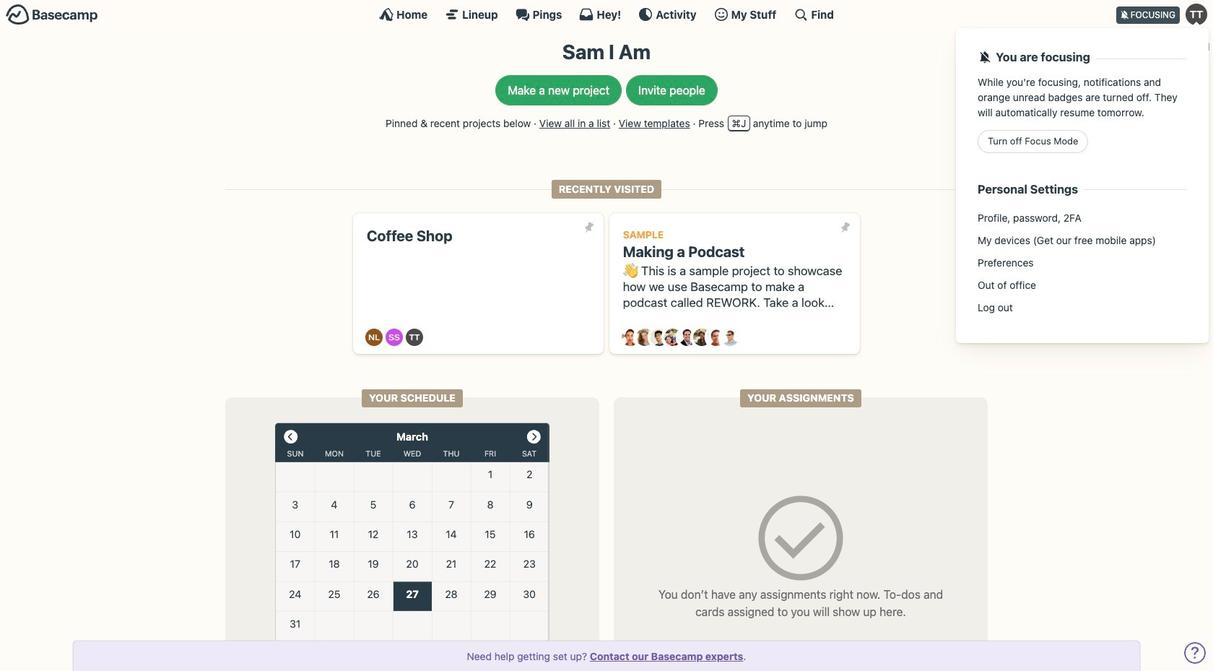 Task type: describe. For each thing, give the bounding box(es) containing it.
jared davis image
[[651, 329, 668, 346]]

cheryl walters image
[[636, 329, 654, 346]]

victor cooper image
[[722, 329, 739, 346]]

terry turtle image
[[406, 329, 424, 346]]

keyboard shortcut: ⌘ + / image
[[794, 7, 809, 22]]

main element
[[0, 0, 1214, 343]]



Task type: vqa. For each thing, say whether or not it's contained in the screenshot.
Pings on the top of page
no



Task type: locate. For each thing, give the bounding box(es) containing it.
nicole katz image
[[694, 329, 711, 346]]

switch accounts image
[[6, 4, 98, 26]]

steve marsh image
[[708, 329, 725, 346]]

sarah silvers image
[[386, 329, 403, 346]]

terry turtle image
[[1186, 4, 1208, 25]]

jennifer young image
[[665, 329, 682, 346]]

annie bryan image
[[622, 329, 639, 346]]

natalie lubich image
[[366, 329, 383, 346]]

josh fiske image
[[679, 329, 697, 346]]



